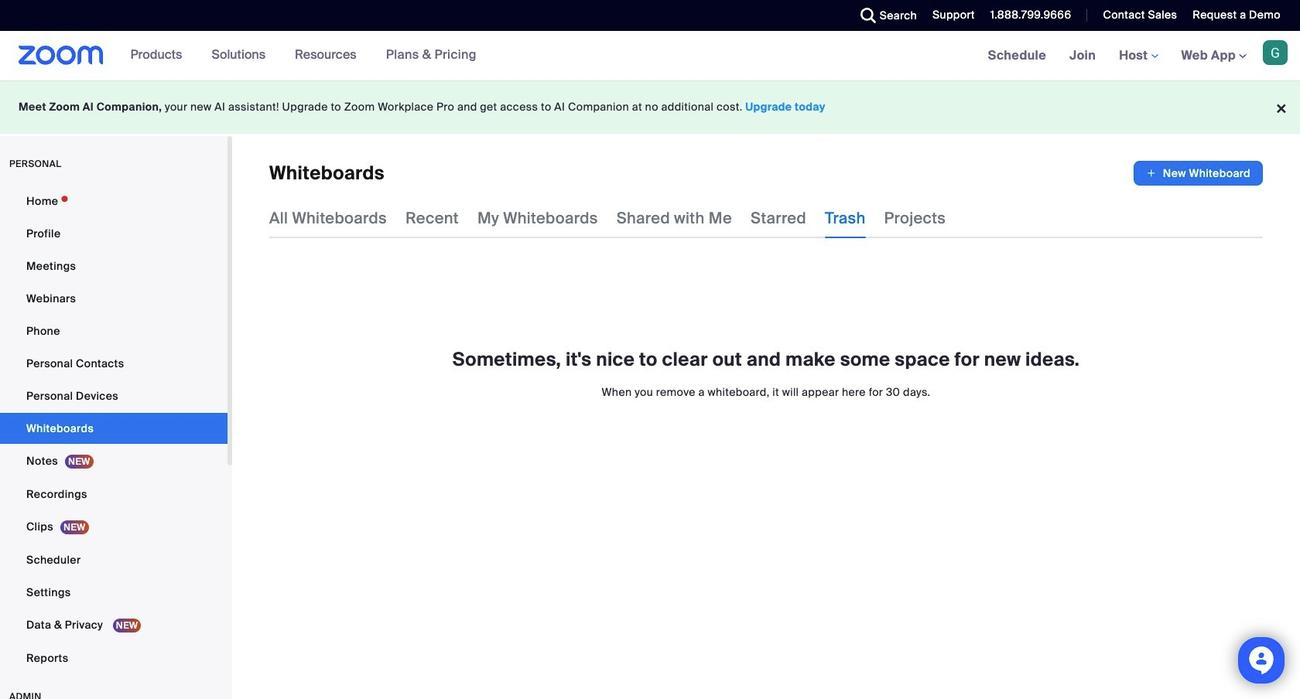 Task type: vqa. For each thing, say whether or not it's contained in the screenshot.
top of
no



Task type: describe. For each thing, give the bounding box(es) containing it.
meetings navigation
[[977, 31, 1301, 81]]

zoom logo image
[[19, 46, 103, 65]]

tabs of all whiteboard page tab list
[[269, 198, 946, 238]]



Task type: locate. For each thing, give the bounding box(es) containing it.
banner
[[0, 31, 1301, 81]]

application
[[1134, 161, 1264, 186]]

profile picture image
[[1264, 40, 1288, 65]]

add image
[[1147, 166, 1157, 181]]

personal menu menu
[[0, 186, 228, 676]]

footer
[[0, 81, 1301, 134]]

product information navigation
[[119, 31, 489, 81]]



